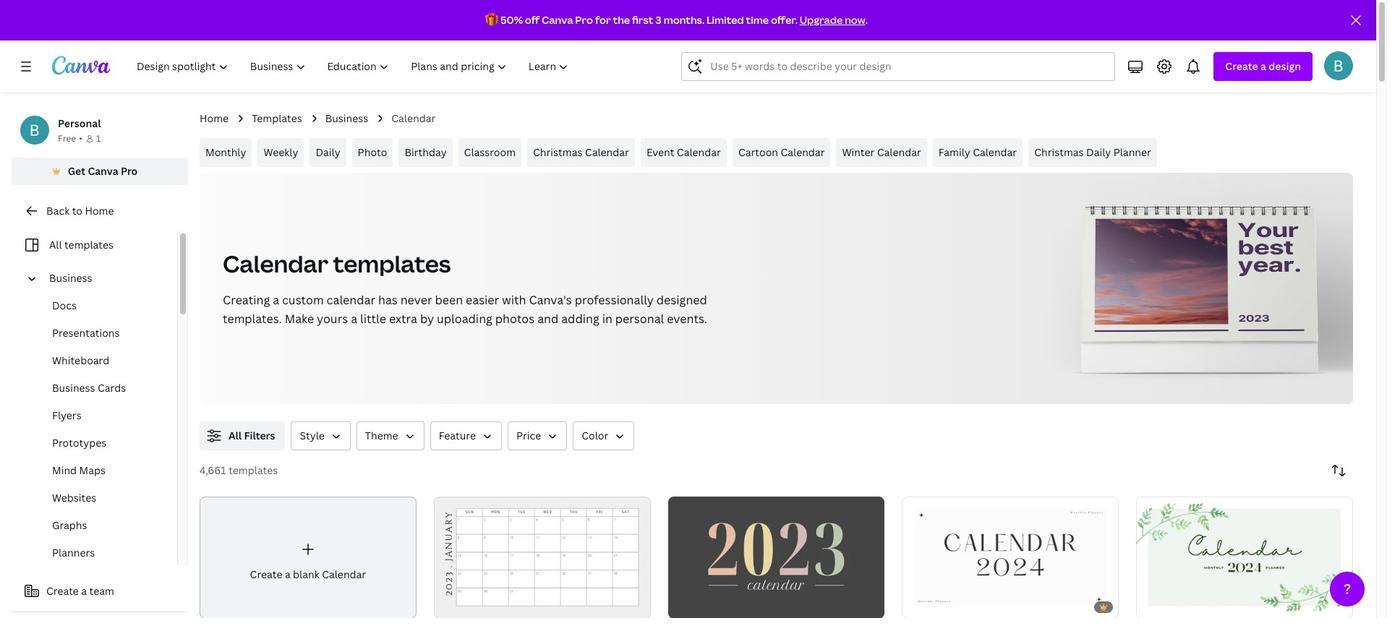 Task type: locate. For each thing, give the bounding box(es) containing it.
business for bottom business link
[[49, 271, 92, 285]]

a left custom
[[273, 292, 279, 308]]

docs
[[52, 299, 77, 313]]

templates down all filters
[[229, 464, 278, 478]]

personal
[[616, 311, 664, 327]]

0 horizontal spatial 13
[[929, 601, 938, 612]]

christmas calendar link
[[527, 138, 635, 167]]

2 horizontal spatial of
[[1153, 601, 1161, 612]]

2 christmas from the left
[[1035, 145, 1084, 159]]

green simple minimalist monthly calendar image
[[1137, 497, 1354, 619]]

family calendar
[[939, 145, 1017, 159]]

templates
[[64, 238, 114, 252], [333, 248, 451, 279], [229, 464, 278, 478]]

calendar right cartoon
[[781, 145, 825, 159]]

0 horizontal spatial pro
[[121, 164, 138, 178]]

daily
[[316, 145, 341, 159], [1087, 145, 1112, 159]]

1 of 13
[[913, 601, 938, 612], [1147, 601, 1172, 612]]

templates down back to home
[[64, 238, 114, 252]]

1 christmas from the left
[[533, 145, 583, 159]]

cartoon calendar link
[[733, 138, 831, 167]]

winter
[[843, 145, 875, 159]]

1 horizontal spatial daily
[[1087, 145, 1112, 159]]

calendar right winter
[[877, 145, 922, 159]]

limited
[[707, 13, 744, 27]]

flyers
[[52, 409, 82, 423]]

1 horizontal spatial templates
[[229, 464, 278, 478]]

a inside 'dropdown button'
[[1261, 59, 1267, 73]]

canva right the get
[[88, 164, 118, 178]]

1
[[96, 132, 101, 145], [444, 601, 448, 612], [913, 601, 917, 612], [1147, 601, 1151, 612]]

christmas daily planner
[[1035, 145, 1152, 159]]

of for gray simple minimalist planner 2023 calendar image
[[450, 601, 458, 612]]

create left blank
[[250, 568, 283, 582]]

1 for gray simple minimalist planner 2023 calendar image
[[444, 601, 448, 612]]

pro left for
[[575, 13, 593, 27]]

a left team
[[81, 585, 87, 598]]

0 vertical spatial canva
[[542, 13, 573, 27]]

1 vertical spatial canva
[[88, 164, 118, 178]]

upgrade now button
[[800, 13, 866, 27]]

and
[[538, 311, 559, 327]]

mind
[[52, 464, 77, 478]]

gray and white minimalist clean 2024 monthly calendar image
[[903, 497, 1119, 619]]

1 horizontal spatial of
[[919, 601, 927, 612]]

daily left photo
[[316, 145, 341, 159]]

create a team
[[46, 585, 114, 598]]

calendar inside cartoon calendar link
[[781, 145, 825, 159]]

cartoon calendar
[[739, 145, 825, 159]]

0 vertical spatial home
[[200, 111, 229, 125]]

1 horizontal spatial home
[[200, 111, 229, 125]]

1 for gray and white minimalist clean 2024 monthly calendar image
[[913, 601, 917, 612]]

monthly
[[205, 145, 246, 159]]

pro up 'back to home' link
[[121, 164, 138, 178]]

1 of 12
[[444, 601, 469, 612]]

templates link
[[252, 111, 302, 127]]

all for all templates
[[49, 238, 62, 252]]

1 vertical spatial pro
[[121, 164, 138, 178]]

1 1 of 13 from the left
[[913, 601, 938, 612]]

price button
[[508, 422, 567, 451]]

0 horizontal spatial create
[[46, 585, 79, 598]]

top level navigation element
[[127, 52, 581, 81]]

all inside button
[[229, 429, 242, 443]]

pro inside button
[[121, 164, 138, 178]]

Sort by button
[[1325, 457, 1354, 485]]

a left blank
[[285, 568, 291, 582]]

all
[[49, 238, 62, 252], [229, 429, 242, 443]]

templates for 4,661 templates
[[229, 464, 278, 478]]

0 horizontal spatial home
[[85, 204, 114, 218]]

1 vertical spatial all
[[229, 429, 242, 443]]

13 for green simple minimalist monthly calendar image
[[1163, 601, 1172, 612]]

planners
[[52, 546, 95, 560]]

winter calendar link
[[837, 138, 927, 167]]

calendar up custom
[[223, 248, 329, 279]]

never
[[401, 292, 432, 308]]

0 vertical spatial business link
[[325, 111, 368, 127]]

1 13 from the left
[[929, 601, 938, 612]]

calendar right blank
[[322, 568, 366, 582]]

flyers link
[[23, 402, 177, 430]]

1 vertical spatial create
[[250, 568, 283, 582]]

home
[[200, 111, 229, 125], [85, 204, 114, 218]]

0 vertical spatial all
[[49, 238, 62, 252]]

christmas daily planner link
[[1029, 138, 1158, 167]]

1 of 13 for gray and white minimalist clean 2024 monthly calendar image
[[913, 601, 938, 612]]

all left "filters"
[[229, 429, 242, 443]]

1 vertical spatial business
[[49, 271, 92, 285]]

extra
[[389, 311, 417, 327]]

filters
[[244, 429, 275, 443]]

event
[[647, 145, 675, 159]]

1 horizontal spatial all
[[229, 429, 242, 443]]

13
[[929, 601, 938, 612], [1163, 601, 1172, 612]]

2 1 of 13 link from the left
[[1137, 497, 1354, 619]]

christmas inside "link"
[[533, 145, 583, 159]]

0 vertical spatial create
[[1226, 59, 1259, 73]]

get canva pro
[[68, 164, 138, 178]]

feature button
[[430, 422, 502, 451]]

1 horizontal spatial christmas
[[1035, 145, 1084, 159]]

2 vertical spatial create
[[46, 585, 79, 598]]

create inside button
[[46, 585, 79, 598]]

2 of from the left
[[919, 601, 927, 612]]

1 horizontal spatial business link
[[325, 111, 368, 127]]

presentations link
[[23, 320, 177, 347]]

all templates
[[49, 238, 114, 252]]

now
[[845, 13, 866, 27]]

get canva pro button
[[12, 158, 188, 185]]

1 of 13 for green simple minimalist monthly calendar image
[[1147, 601, 1172, 612]]

cartoon
[[739, 145, 779, 159]]

mind maps link
[[23, 457, 177, 485]]

0 horizontal spatial 1 of 13 link
[[903, 497, 1119, 619]]

professionally
[[575, 292, 654, 308]]

0 horizontal spatial daily
[[316, 145, 341, 159]]

1 horizontal spatial 13
[[1163, 601, 1172, 612]]

business up flyers
[[52, 381, 95, 395]]

a inside "link"
[[285, 568, 291, 582]]

prototypes link
[[23, 430, 177, 457]]

style button
[[291, 422, 351, 451]]

2 horizontal spatial create
[[1226, 59, 1259, 73]]

0 horizontal spatial business link
[[43, 265, 169, 292]]

maps
[[79, 464, 106, 478]]

create a blank calendar element
[[200, 497, 417, 619]]

1 horizontal spatial 1 of 13
[[1147, 601, 1172, 612]]

daily left planner
[[1087, 145, 1112, 159]]

None search field
[[682, 52, 1116, 81]]

calendar inside the create a blank calendar element
[[322, 568, 366, 582]]

0 vertical spatial pro
[[575, 13, 593, 27]]

.
[[866, 13, 868, 27]]

home up monthly
[[200, 111, 229, 125]]

all for all filters
[[229, 429, 242, 443]]

13 for gray and white minimalist clean 2024 monthly calendar image
[[929, 601, 938, 612]]

a inside button
[[81, 585, 87, 598]]

canva right "off"
[[542, 13, 573, 27]]

0 horizontal spatial templates
[[64, 238, 114, 252]]

classroom
[[464, 145, 516, 159]]

theme button
[[357, 422, 424, 451]]

calendar right event
[[677, 145, 721, 159]]

daily link
[[310, 138, 346, 167]]

0 horizontal spatial christmas
[[533, 145, 583, 159]]

create left the design
[[1226, 59, 1259, 73]]

classroom link
[[458, 138, 522, 167]]

templates for all templates
[[64, 238, 114, 252]]

2 daily from the left
[[1087, 145, 1112, 159]]

of inside 1 of 12 link
[[450, 601, 458, 612]]

2 horizontal spatial templates
[[333, 248, 451, 279]]

calendar left event
[[585, 145, 629, 159]]

business link up daily link in the top left of the page
[[325, 111, 368, 127]]

christmas calendar
[[533, 145, 629, 159]]

business up docs
[[49, 271, 92, 285]]

0 horizontal spatial canva
[[88, 164, 118, 178]]

home right 'to'
[[85, 204, 114, 218]]

colorful modern simple 2023 calendar image
[[668, 497, 885, 619]]

calendar right family
[[973, 145, 1017, 159]]

canva
[[542, 13, 573, 27], [88, 164, 118, 178]]

family calendar link
[[933, 138, 1023, 167]]

presentations
[[52, 326, 120, 340]]

calendar templates image
[[1045, 173, 1354, 404], [1082, 210, 1319, 342]]

of for gray and white minimalist clean 2024 monthly calendar image
[[919, 601, 927, 612]]

create inside 'dropdown button'
[[1226, 59, 1259, 73]]

create left team
[[46, 585, 79, 598]]

offer.
[[771, 13, 798, 27]]

of
[[450, 601, 458, 612], [919, 601, 927, 612], [1153, 601, 1161, 612]]

create a design
[[1226, 59, 1302, 73]]

calendar
[[392, 111, 436, 125], [585, 145, 629, 159], [677, 145, 721, 159], [781, 145, 825, 159], [877, 145, 922, 159], [973, 145, 1017, 159], [223, 248, 329, 279], [322, 568, 366, 582]]

1 of 13 link
[[903, 497, 1119, 619], [1137, 497, 1354, 619]]

1 horizontal spatial create
[[250, 568, 283, 582]]

1 of from the left
[[450, 601, 458, 612]]

1 horizontal spatial 1 of 13 link
[[1137, 497, 1354, 619]]

a for team
[[81, 585, 87, 598]]

0 vertical spatial business
[[325, 111, 368, 125]]

home link
[[200, 111, 229, 127]]

photos
[[495, 311, 535, 327]]

a left the design
[[1261, 59, 1267, 73]]

0 horizontal spatial all
[[49, 238, 62, 252]]

websites link
[[23, 485, 177, 512]]

designed
[[657, 292, 707, 308]]

templates up has
[[333, 248, 451, 279]]

business link down all templates link
[[43, 265, 169, 292]]

0 horizontal spatial 1 of 13
[[913, 601, 938, 612]]

0 horizontal spatial of
[[450, 601, 458, 612]]

graphs link
[[23, 512, 177, 540]]

2 1 of 13 from the left
[[1147, 601, 1172, 612]]

2 13 from the left
[[1163, 601, 1172, 612]]

business up daily link in the top left of the page
[[325, 111, 368, 125]]

3 of from the left
[[1153, 601, 1161, 612]]

create inside "link"
[[250, 568, 283, 582]]

1 1 of 13 link from the left
[[903, 497, 1119, 619]]

a
[[1261, 59, 1267, 73], [273, 292, 279, 308], [351, 311, 358, 327], [285, 568, 291, 582], [81, 585, 87, 598]]

all down 'back'
[[49, 238, 62, 252]]



Task type: vqa. For each thing, say whether or not it's contained in the screenshot.
off
yes



Task type: describe. For each thing, give the bounding box(es) containing it.
free •
[[58, 132, 82, 145]]

🎁
[[486, 13, 499, 27]]

creating a custom calendar has never been easier with canva's professionally designed templates. make yours a little extra by uploading photos and adding in personal events.
[[223, 292, 708, 327]]

create a team button
[[12, 577, 188, 606]]

50%
[[501, 13, 523, 27]]

1 vertical spatial home
[[85, 204, 114, 218]]

templates for calendar templates
[[333, 248, 451, 279]]

easier
[[466, 292, 499, 308]]

•
[[79, 132, 82, 145]]

feature
[[439, 429, 476, 443]]

get
[[68, 164, 85, 178]]

business cards
[[52, 381, 126, 395]]

custom
[[282, 292, 324, 308]]

back
[[46, 204, 70, 218]]

of for green simple minimalist monthly calendar image
[[1153, 601, 1161, 612]]

docs link
[[23, 292, 177, 320]]

time
[[746, 13, 769, 27]]

a for custom
[[273, 292, 279, 308]]

create for create a blank calendar
[[250, 568, 283, 582]]

1 of 12 link
[[434, 497, 651, 619]]

a left little
[[351, 311, 358, 327]]

3
[[656, 13, 662, 27]]

websites
[[52, 491, 96, 505]]

2 vertical spatial business
[[52, 381, 95, 395]]

with
[[502, 292, 526, 308]]

creating
[[223, 292, 270, 308]]

create for create a team
[[46, 585, 79, 598]]

all filters
[[229, 429, 275, 443]]

months.
[[664, 13, 705, 27]]

winter calendar
[[843, 145, 922, 159]]

1 horizontal spatial pro
[[575, 13, 593, 27]]

mind maps
[[52, 464, 106, 478]]

calendar inside winter calendar "link"
[[877, 145, 922, 159]]

calendar inside "event calendar" link
[[677, 145, 721, 159]]

templates
[[252, 111, 302, 125]]

yours
[[317, 311, 348, 327]]

personal
[[58, 116, 101, 130]]

1 daily from the left
[[316, 145, 341, 159]]

calendar inside christmas calendar "link"
[[585, 145, 629, 159]]

free
[[58, 132, 76, 145]]

photo
[[358, 145, 387, 159]]

event calendar
[[647, 145, 721, 159]]

back to home
[[46, 204, 114, 218]]

business cards link
[[23, 375, 177, 402]]

whiteboard
[[52, 354, 109, 368]]

little
[[360, 311, 386, 327]]

weekly
[[264, 145, 298, 159]]

calendar templates
[[223, 248, 451, 279]]

photo link
[[352, 138, 393, 167]]

back to home link
[[12, 197, 188, 226]]

color
[[582, 429, 609, 443]]

upgrade
[[800, 13, 843, 27]]

4,661
[[200, 464, 226, 478]]

has
[[378, 292, 398, 308]]

gray simple minimalist planner 2023 calendar image
[[434, 497, 651, 619]]

monthly link
[[200, 138, 252, 167]]

calendar inside family calendar link
[[973, 145, 1017, 159]]

weekly link
[[258, 138, 304, 167]]

planner
[[1114, 145, 1152, 159]]

templates.
[[223, 311, 282, 327]]

create a design button
[[1214, 52, 1313, 81]]

cards
[[98, 381, 126, 395]]

events.
[[667, 311, 708, 327]]

design
[[1269, 59, 1302, 73]]

family
[[939, 145, 971, 159]]

to
[[72, 204, 82, 218]]

the
[[613, 13, 630, 27]]

a for blank
[[285, 568, 291, 582]]

calendar up birthday
[[392, 111, 436, 125]]

canva's
[[529, 292, 572, 308]]

canva inside get canva pro button
[[88, 164, 118, 178]]

brad klo image
[[1325, 51, 1354, 80]]

business for right business link
[[325, 111, 368, 125]]

color button
[[573, 422, 635, 451]]

create for create a design
[[1226, 59, 1259, 73]]

12
[[460, 601, 469, 612]]

price
[[517, 429, 541, 443]]

create a blank calendar link
[[200, 497, 417, 619]]

uploading
[[437, 311, 493, 327]]

event calendar link
[[641, 138, 727, 167]]

adding
[[562, 311, 600, 327]]

create a blank calendar
[[250, 568, 366, 582]]

off
[[525, 13, 540, 27]]

a for design
[[1261, 59, 1267, 73]]

christmas for christmas daily planner
[[1035, 145, 1084, 159]]

Search search field
[[711, 53, 1107, 80]]

🎁 50% off canva pro for the first 3 months. limited time offer. upgrade now .
[[486, 13, 868, 27]]

1 for green simple minimalist monthly calendar image
[[1147, 601, 1151, 612]]

christmas for christmas calendar
[[533, 145, 583, 159]]

first
[[632, 13, 654, 27]]

make
[[285, 311, 314, 327]]

1 horizontal spatial canva
[[542, 13, 573, 27]]

birthday
[[405, 145, 447, 159]]

been
[[435, 292, 463, 308]]

all templates link
[[20, 232, 169, 259]]

blank
[[293, 568, 320, 582]]

style
[[300, 429, 325, 443]]

all filters button
[[200, 422, 285, 451]]

graphs
[[52, 519, 87, 533]]

calendar
[[327, 292, 376, 308]]

1 vertical spatial business link
[[43, 265, 169, 292]]



